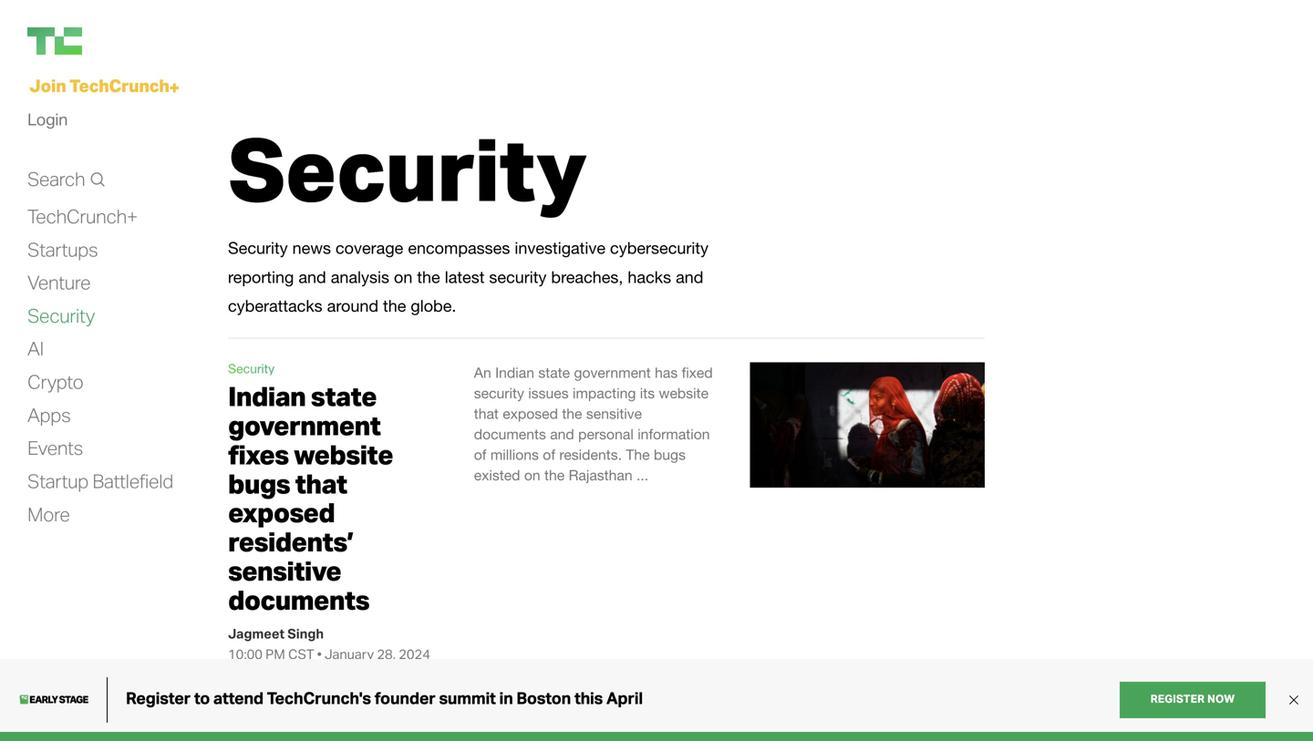 Task type: locate. For each thing, give the bounding box(es) containing it.
indian state government fixes website bugs that exposed residents' sensitive documents link
[[228, 379, 393, 616]]

exposed down fixes
[[228, 496, 335, 529]]

bugs up residents'
[[228, 467, 290, 500]]

singh
[[288, 625, 324, 642]]

0 horizontal spatial of
[[474, 447, 486, 463]]

0 horizontal spatial website
[[294, 438, 393, 471]]

0 horizontal spatial that
[[295, 467, 347, 500]]

fixed
[[682, 364, 713, 381]]

and up residents.
[[550, 426, 574, 443]]

security up reporting
[[228, 238, 288, 258]]

personal
[[578, 426, 634, 443]]

and right hacks
[[676, 267, 704, 287]]

jagmeet
[[228, 625, 285, 642]]

0 vertical spatial government
[[574, 364, 651, 381]]

search
[[27, 167, 85, 190]]

1 vertical spatial documents
[[228, 583, 369, 616]]

that up residents'
[[295, 467, 347, 500]]

login
[[27, 109, 67, 129]]

1 horizontal spatial state
[[538, 364, 570, 381]]

that
[[474, 405, 499, 422], [295, 467, 347, 500]]

1 horizontal spatial indian
[[495, 364, 534, 381]]

sensitive up jagmeet singh link
[[228, 554, 341, 587]]

startup battlefield
[[27, 469, 173, 493]]

sensitive
[[586, 405, 642, 422], [228, 554, 341, 587]]

security inside security news coverage encompasses investigative cybersecurity reporting and analysis on the latest security breaches, hacks and cyberattacks around the globe.
[[489, 267, 547, 287]]

coverage
[[336, 238, 403, 258]]

indian right the an
[[495, 364, 534, 381]]

1 vertical spatial security link
[[228, 361, 275, 376]]

•
[[317, 646, 322, 663]]

1 vertical spatial security
[[474, 385, 524, 402]]

1 horizontal spatial exposed
[[503, 405, 558, 422]]

and down news
[[299, 267, 326, 287]]

0 horizontal spatial state
[[311, 379, 377, 413]]

1 vertical spatial that
[[295, 467, 347, 500]]

state up issues
[[538, 364, 570, 381]]

analysis
[[331, 267, 389, 287]]

globe.
[[411, 296, 456, 316]]

events link
[[27, 436, 83, 461]]

1 horizontal spatial website
[[659, 385, 709, 402]]

1 horizontal spatial government
[[574, 364, 651, 381]]

an
[[474, 364, 491, 381]]

crypto link
[[27, 370, 83, 394]]

government inside the security indian state government fixes website bugs that exposed residents' sensitive documents jagmeet singh 10:00 pm cst • january 28, 2024
[[228, 409, 381, 442]]

1 horizontal spatial sensitive
[[586, 405, 642, 422]]

0 horizontal spatial government
[[228, 409, 381, 442]]

1 horizontal spatial that
[[474, 405, 499, 422]]

government for fixes
[[228, 409, 381, 442]]

indian inside an indian state government has fixed security issues impacting its website that exposed the sensitive documents and personal information of millions of residents. the bugs existed on the rajasthan ...
[[495, 364, 534, 381]]

0 horizontal spatial on
[[394, 267, 413, 287]]

documents up millions
[[474, 426, 546, 443]]

venture
[[27, 270, 91, 294]]

on down millions
[[524, 467, 540, 484]]

documents up "singh"
[[228, 583, 369, 616]]

bugs down information
[[654, 447, 686, 463]]

indian inside the security indian state government fixes website bugs that exposed residents' sensitive documents jagmeet singh 10:00 pm cst • january 28, 2024
[[228, 379, 306, 413]]

startups link
[[27, 237, 98, 262]]

january
[[325, 646, 374, 663]]

indian up fixes
[[228, 379, 306, 413]]

state down around on the left
[[311, 379, 377, 413]]

security down the an
[[474, 385, 524, 402]]

documents
[[474, 426, 546, 443], [228, 583, 369, 616]]

0 horizontal spatial indian
[[228, 379, 306, 413]]

search image
[[90, 170, 105, 189]]

millions
[[490, 447, 539, 463]]

an exterior view of the national security agency in ft meade, maryland image
[[474, 713, 985, 741]]

1 vertical spatial bugs
[[228, 467, 290, 500]]

battlefield
[[92, 469, 173, 493]]

ai link
[[27, 337, 44, 361]]

0 horizontal spatial security link
[[27, 304, 95, 328]]

bugs
[[654, 447, 686, 463], [228, 467, 290, 500]]

1 vertical spatial website
[[294, 438, 393, 471]]

0 vertical spatial security
[[489, 267, 547, 287]]

login link
[[27, 105, 67, 134]]

1 horizontal spatial on
[[524, 467, 540, 484]]

1 vertical spatial on
[[524, 467, 540, 484]]

indian
[[495, 364, 534, 381], [228, 379, 306, 413]]

residents.
[[559, 447, 622, 463]]

website
[[659, 385, 709, 402], [294, 438, 393, 471]]

more
[[27, 502, 70, 526]]

security indian state government fixes website bugs that exposed residents' sensitive documents jagmeet singh 10:00 pm cst • january 28, 2024
[[228, 361, 430, 663]]

0 vertical spatial website
[[659, 385, 709, 402]]

on
[[394, 267, 413, 287], [524, 467, 540, 484]]

1 vertical spatial government
[[228, 409, 381, 442]]

0 horizontal spatial and
[[299, 267, 326, 287]]

0 horizontal spatial exposed
[[228, 496, 335, 529]]

exposed down issues
[[503, 405, 558, 422]]

crypto
[[27, 370, 83, 394]]

sensitive inside the security indian state government fixes website bugs that exposed residents' sensitive documents jagmeet singh 10:00 pm cst • january 28, 2024
[[228, 554, 341, 587]]

website down fixed at the right
[[659, 385, 709, 402]]

security down the 'investigative'
[[489, 267, 547, 287]]

apps link
[[27, 403, 71, 428]]

information
[[638, 426, 710, 443]]

state inside an indian state government has fixed security issues impacting its website that exposed the sensitive documents and personal information of millions of residents. the bugs existed on the rajasthan ...
[[538, 364, 570, 381]]

and
[[299, 267, 326, 287], [676, 267, 704, 287], [550, 426, 574, 443]]

the
[[626, 447, 650, 463]]

issues
[[528, 385, 569, 402]]

cybersecurity
[[610, 238, 709, 258]]

government
[[574, 364, 651, 381], [228, 409, 381, 442]]

that inside an indian state government has fixed security issues impacting its website that exposed the sensitive documents and personal information of millions of residents. the bugs existed on the rajasthan ...
[[474, 405, 499, 422]]

0 vertical spatial that
[[474, 405, 499, 422]]

0 vertical spatial exposed
[[503, 405, 558, 422]]

of right millions
[[543, 447, 555, 463]]

of up existed
[[474, 447, 486, 463]]

on up globe.
[[394, 267, 413, 287]]

the
[[417, 267, 440, 287], [383, 296, 406, 316], [562, 405, 582, 422], [544, 467, 565, 484]]

indian for security
[[495, 364, 534, 381]]

security link down venture link
[[27, 304, 95, 328]]

state for that
[[311, 379, 377, 413]]

state
[[538, 364, 570, 381], [311, 379, 377, 413]]

0 vertical spatial documents
[[474, 426, 546, 443]]

security
[[489, 267, 547, 287], [474, 385, 524, 402]]

1 vertical spatial sensitive
[[228, 554, 341, 587]]

security link down cyberattacks
[[228, 361, 275, 376]]

0 vertical spatial bugs
[[654, 447, 686, 463]]

sensitive up personal
[[586, 405, 642, 422]]

techcrunch+
[[27, 204, 138, 228]]

1 horizontal spatial of
[[543, 447, 555, 463]]

security
[[228, 114, 587, 222], [228, 238, 288, 258], [27, 304, 95, 327], [228, 361, 275, 376]]

1 horizontal spatial bugs
[[654, 447, 686, 463]]

0 vertical spatial on
[[394, 267, 413, 287]]

documents inside the security indian state government fixes website bugs that exposed residents' sensitive documents jagmeet singh 10:00 pm cst • january 28, 2024
[[228, 583, 369, 616]]

website right fixes
[[294, 438, 393, 471]]

residents'
[[228, 525, 354, 558]]

0 vertical spatial security link
[[27, 304, 95, 328]]

security down cyberattacks
[[228, 361, 275, 376]]

reporting
[[228, 267, 294, 287]]

that down the an
[[474, 405, 499, 422]]

exposed
[[503, 405, 558, 422], [228, 496, 335, 529]]

startup
[[27, 469, 88, 493]]

0 horizontal spatial documents
[[228, 583, 369, 616]]

the left globe.
[[383, 296, 406, 316]]

government inside an indian state government has fixed security issues impacting its website that exposed the sensitive documents and personal information of millions of residents. the bugs existed on the rajasthan ...
[[574, 364, 651, 381]]

bugs inside an indian state government has fixed security issues impacting its website that exposed the sensitive documents and personal information of millions of residents. the bugs existed on the rajasthan ...
[[654, 447, 686, 463]]

2 horizontal spatial and
[[676, 267, 704, 287]]

indian for bugs
[[228, 379, 306, 413]]

security inside the security indian state government fixes website bugs that exposed residents' sensitive documents jagmeet singh 10:00 pm cst • january 28, 2024
[[228, 361, 275, 376]]

website inside the security indian state government fixes website bugs that exposed residents' sensitive documents jagmeet singh 10:00 pm cst • january 28, 2024
[[294, 438, 393, 471]]

0 horizontal spatial sensitive
[[228, 554, 341, 587]]

1 horizontal spatial documents
[[474, 426, 546, 443]]

0 vertical spatial sensitive
[[586, 405, 642, 422]]

security link
[[27, 304, 95, 328], [228, 361, 275, 376]]

1 vertical spatial exposed
[[228, 496, 335, 529]]

1 horizontal spatial and
[[550, 426, 574, 443]]

of
[[474, 447, 486, 463], [543, 447, 555, 463]]

around
[[327, 296, 378, 316]]

0 horizontal spatial bugs
[[228, 467, 290, 500]]

state inside the security indian state government fixes website bugs that exposed residents' sensitive documents jagmeet singh 10:00 pm cst • january 28, 2024
[[311, 379, 377, 413]]



Task type: vqa. For each thing, say whether or not it's contained in the screenshot.
fixed
yes



Task type: describe. For each thing, give the bounding box(es) containing it.
government for has
[[574, 364, 651, 381]]

on inside an indian state government has fixed security issues impacting its website that exposed the sensitive documents and personal information of millions of residents. the bugs existed on the rajasthan ...
[[524, 467, 540, 484]]

techcrunch link
[[27, 27, 210, 55]]

security up coverage
[[228, 114, 587, 222]]

fixes
[[228, 438, 289, 471]]

news
[[292, 238, 331, 258]]

impacting
[[573, 385, 636, 402]]

the up globe.
[[417, 267, 440, 287]]

on inside security news coverage encompasses investigative cybersecurity reporting and analysis on the latest security breaches, hacks and cyberattacks around the globe.
[[394, 267, 413, 287]]

latest
[[445, 267, 485, 287]]

an indian state government has fixed security issues impacting its website that exposed the sensitive documents and personal information of millions of residents. the bugs existed on the rajasthan ...
[[474, 364, 713, 484]]

cst
[[288, 646, 314, 663]]

encompasses
[[408, 238, 510, 258]]

the down issues
[[562, 405, 582, 422]]

hacks
[[628, 267, 671, 287]]

venture link
[[27, 270, 91, 295]]

ai
[[27, 337, 44, 360]]

pm
[[266, 646, 285, 663]]

1 of from the left
[[474, 447, 486, 463]]

cyberattacks
[[228, 296, 323, 316]]

exposed inside an indian state government has fixed security issues impacting its website that exposed the sensitive documents and personal information of millions of residents. the bugs existed on the rajasthan ...
[[503, 405, 558, 422]]

techcrunch image
[[27, 27, 82, 55]]

techcrunch+ link
[[27, 204, 138, 229]]

sensitive inside an indian state government has fixed security issues impacting its website that exposed the sensitive documents and personal information of millions of residents. the bugs existed on the rajasthan ...
[[586, 405, 642, 422]]

events
[[27, 436, 83, 460]]

the down residents.
[[544, 467, 565, 484]]

...
[[637, 467, 649, 484]]

rajasthan
[[569, 467, 633, 484]]

startup battlefield link
[[27, 469, 173, 494]]

more link
[[27, 502, 70, 527]]

jagmeet singh link
[[228, 625, 324, 642]]

+
[[169, 76, 179, 98]]

2024
[[399, 646, 430, 663]]

breaches,
[[551, 267, 623, 287]]

has
[[655, 364, 678, 381]]

its
[[640, 385, 655, 402]]

security down venture link
[[27, 304, 95, 327]]

that inside the security indian state government fixes website bugs that exposed residents' sensitive documents jagmeet singh 10:00 pm cst • january 28, 2024
[[295, 467, 347, 500]]

website inside an indian state government has fixed security issues impacting its website that exposed the sensitive documents and personal information of millions of residents. the bugs existed on the rajasthan ...
[[659, 385, 709, 402]]

security inside an indian state government has fixed security issues impacting its website that exposed the sensitive documents and personal information of millions of residents. the bugs existed on the rajasthan ...
[[474, 385, 524, 402]]

state for issues
[[538, 364, 570, 381]]

join
[[29, 74, 66, 96]]

28,
[[377, 646, 396, 663]]

bugs inside the security indian state government fixes website bugs that exposed residents' sensitive documents jagmeet singh 10:00 pm cst • january 28, 2024
[[228, 467, 290, 500]]

a rajasthan voter standing in queue image
[[750, 363, 985, 488]]

existed
[[474, 467, 520, 484]]

investigative
[[515, 238, 606, 258]]

security inside security news coverage encompasses investigative cybersecurity reporting and analysis on the latest security breaches, hacks and cyberattacks around the globe.
[[228, 238, 288, 258]]

apps
[[27, 403, 71, 427]]

2 of from the left
[[543, 447, 555, 463]]

startups
[[27, 237, 98, 261]]

1 horizontal spatial security link
[[228, 361, 275, 376]]

exposed inside the security indian state government fixes website bugs that exposed residents' sensitive documents jagmeet singh 10:00 pm cst • january 28, 2024
[[228, 496, 335, 529]]

techcrunch
[[69, 74, 169, 96]]

documents inside an indian state government has fixed security issues impacting its website that exposed the sensitive documents and personal information of millions of residents. the bugs existed on the rajasthan ...
[[474, 426, 546, 443]]

join techcrunch +
[[29, 74, 179, 98]]

10:00
[[228, 646, 263, 663]]

security news coverage encompasses investigative cybersecurity reporting and analysis on the latest security breaches, hacks and cyberattacks around the globe.
[[228, 238, 709, 316]]

and inside an indian state government has fixed security issues impacting its website that exposed the sensitive documents and personal information of millions of residents. the bugs existed on the rajasthan ...
[[550, 426, 574, 443]]



